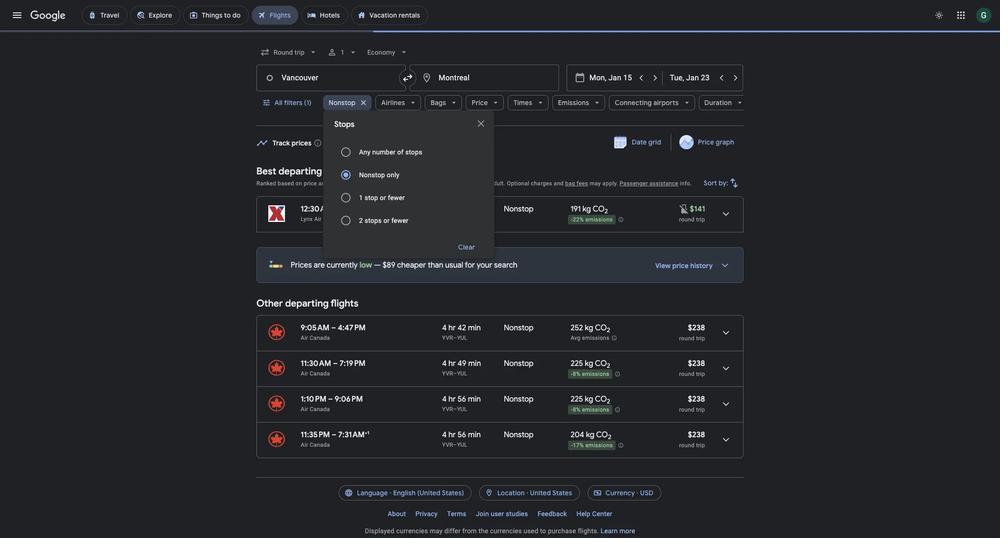 Task type: describe. For each thing, give the bounding box(es) containing it.
4 for 4:47 pm
[[442, 324, 447, 334]]

kg for 4:47 pm
[[585, 324, 594, 334]]

49
[[458, 360, 467, 369]]

help center link
[[572, 507, 618, 523]]

canada for 11:30 am
[[310, 371, 330, 378]]

airlines
[[381, 99, 405, 107]]

are
[[314, 261, 325, 271]]

based
[[278, 180, 294, 187]]

1 and from the left
[[319, 180, 329, 187]]

204 kg co 2
[[571, 431, 612, 442]]

only
[[387, 171, 400, 179]]

round for 4:47 pm
[[680, 336, 695, 343]]

flight details. leaves vancouver international airport at 11:35 pm on monday, january 15 and arrives at montréal-pierre elliott trudeau international airport at 7:31 am on tuesday, january 16. image
[[715, 429, 738, 452]]

1 - from the top
[[572, 217, 573, 223]]

nonstop only
[[359, 171, 400, 179]]

1 round from the top
[[680, 217, 695, 223]]

1:10 pm
[[301, 396, 327, 405]]

- for 7:19 pm
[[572, 372, 573, 378]]

1 inside popup button
[[341, 49, 345, 56]]

view
[[656, 262, 671, 271]]

– inside the 4 hr 49 min yvr – yul
[[454, 371, 457, 378]]

$238 round trip for 9:06 pm
[[680, 396, 706, 414]]

any number of stops
[[359, 149, 423, 156]]

nonstop flight. element for 9:06 pm
[[504, 396, 534, 406]]

leaves vancouver international airport at 9:05 am on monday, january 15 and arrives at montréal-pierre elliott trudeau international airport at 4:47 pm on monday, january 15. element
[[301, 324, 366, 334]]

$238 round trip for 7:19 pm
[[680, 360, 706, 378]]

$238 round trip for 4:47 pm
[[680, 324, 706, 343]]

nonstop inside popup button
[[329, 99, 356, 107]]

4 $238 from the top
[[688, 431, 706, 441]]

prices for prices are currently low — $89 cheaper than usual for your search
[[291, 261, 312, 271]]

displayed currencies may differ from the currencies used to purchase flights. learn more
[[365, 528, 636, 536]]

191
[[571, 205, 581, 214]]

191 kg co 2
[[571, 205, 608, 216]]

Arrival time: 8:20 AM. text field
[[341, 205, 369, 214]]

emissions down "191 kg co 2"
[[586, 217, 613, 223]]

11:35 pm
[[301, 431, 330, 441]]

4 for 7:19 pm
[[442, 360, 447, 369]]

238 us dollars text field for 4 hr 56 min
[[688, 396, 706, 405]]

1 vertical spatial for
[[465, 261, 475, 271]]

sort
[[704, 179, 718, 188]]

2 fees from the left
[[577, 180, 589, 187]]

history
[[691, 262, 713, 271]]

total duration 4 hr 56 min. element for 204
[[442, 431, 504, 442]]

other
[[257, 298, 283, 310]]

prices are currently low — $89 cheaper than usual for your search
[[291, 261, 518, 271]]

duration button
[[699, 91, 749, 114]]

nonstop inside stops option group
[[359, 171, 385, 179]]

used
[[524, 528, 539, 536]]

kg for 7:19 pm
[[585, 360, 594, 369]]

english
[[393, 490, 416, 498]]

nonstop for 12:30 am
[[504, 205, 534, 214]]

location
[[498, 490, 525, 498]]

nonstop for 11:35 pm
[[504, 431, 534, 441]]

learn more link
[[601, 528, 636, 536]]

or for stops
[[384, 217, 390, 225]]

states)
[[442, 490, 464, 498]]

user
[[491, 511, 504, 519]]

best departing flights
[[257, 166, 352, 178]]

low
[[360, 261, 372, 271]]

air canada
[[301, 443, 330, 449]]

$238 for 9:06 pm
[[688, 396, 706, 405]]

date grid button
[[608, 134, 669, 151]]

track
[[273, 139, 290, 147]]

currently
[[327, 261, 358, 271]]

1 button
[[324, 41, 362, 64]]

11:35 pm – 7:31 am + 1
[[301, 431, 370, 441]]

4:47 pm
[[338, 324, 366, 334]]

lynx air
[[301, 216, 322, 223]]

co inside 204 kg co 2
[[597, 431, 608, 441]]

taxes
[[443, 180, 457, 187]]

differ
[[445, 528, 461, 536]]

help
[[577, 511, 591, 519]]

0 horizontal spatial stops
[[365, 217, 382, 225]]

nonstop flight. element for 4:47 pm
[[504, 324, 534, 335]]

ranked
[[257, 180, 276, 187]]

privacy link
[[411, 507, 443, 523]]

4 for 9:06 pm
[[442, 396, 447, 405]]

include
[[398, 180, 417, 187]]

the
[[479, 528, 489, 536]]

hr for 7:19 pm
[[449, 360, 456, 369]]

22%
[[573, 217, 584, 223]]

ranked based on price and convenience
[[257, 180, 364, 187]]

connecting airports button
[[610, 91, 695, 114]]

round trip
[[680, 217, 706, 223]]

0 vertical spatial for
[[477, 180, 484, 187]]

252
[[571, 324, 583, 334]]

17%
[[573, 443, 584, 450]]

or for stop
[[380, 194, 386, 202]]

sort by: button
[[700, 172, 744, 195]]

departing for other
[[285, 298, 329, 310]]

-8% emissions for 4 hr 49 min
[[572, 372, 610, 378]]

- for 7:31 am
[[572, 443, 573, 450]]

flight details. leaves vancouver international airport at 12:30 am on monday, january 15 and arrives at montréal-pierre elliott trudeau international airport at 8:20 am on monday, january 15. image
[[715, 203, 738, 226]]

date grid
[[632, 138, 662, 147]]

-17% emissions
[[572, 443, 613, 450]]

+ inside 11:35 pm – 7:31 am + 1
[[365, 431, 368, 437]]

1 stop or fewer
[[359, 194, 405, 202]]

english (united states)
[[393, 490, 464, 498]]

Arrival time: 4:47 PM. text field
[[338, 324, 366, 334]]

about
[[388, 511, 406, 519]]

total duration 4 hr 50 min. element
[[442, 205, 504, 216]]

canada for 1:10 pm
[[310, 407, 330, 414]]

12:30 am
[[301, 205, 332, 214]]

may inside "main content"
[[590, 180, 601, 187]]

2 inside stops option group
[[359, 217, 363, 225]]

flight details. leaves vancouver international airport at 11:30 am on monday, january 15 and arrives at montréal-pierre elliott trudeau international airport at 7:19 pm on monday, january 15. image
[[715, 358, 738, 381]]

states
[[553, 490, 573, 498]]

view price history image
[[714, 255, 737, 277]]

min for 4:47 pm
[[468, 324, 481, 334]]

4 yul from the top
[[457, 443, 468, 449]]

225 kg co 2 for 4 hr 56 min
[[571, 396, 611, 407]]

Departure time: 9:05 AM. text field
[[301, 324, 330, 334]]

1 currencies from the left
[[396, 528, 428, 536]]

from
[[463, 528, 477, 536]]

4 $238 round trip from the top
[[680, 431, 706, 450]]

leaves vancouver international airport at 11:30 am on monday, january 15 and arrives at montréal-pierre elliott trudeau international airport at 7:19 pm on monday, january 15. element
[[301, 360, 366, 369]]

airports
[[654, 99, 679, 107]]

of
[[398, 149, 404, 156]]

search
[[494, 261, 518, 271]]

56 for 9:06 pm
[[458, 396, 467, 405]]

0 vertical spatial stops
[[406, 149, 423, 156]]

view price history
[[656, 262, 713, 271]]

2 stops or fewer
[[359, 217, 409, 225]]

0 horizontal spatial may
[[430, 528, 443, 536]]

Departure time: 11:35 PM. text field
[[301, 431, 330, 441]]

than
[[428, 261, 444, 271]]

2 and from the left
[[554, 180, 564, 187]]

stops
[[335, 120, 355, 130]]

– inside 4 hr 42 min yvr – yul
[[454, 336, 457, 342]]

yul for 9:06 pm
[[457, 407, 468, 414]]

jan
[[328, 139, 339, 147]]

convenience
[[330, 180, 364, 187]]

flights.
[[578, 528, 599, 536]]

$238 for 4:47 pm
[[688, 324, 706, 334]]

price for price
[[472, 99, 488, 107]]

min for 9:06 pm
[[468, 396, 481, 405]]

Arrival time: 7:31 AM on  Tuesday, January 16. text field
[[339, 431, 370, 441]]

2 for 7:19 pm
[[607, 363, 611, 371]]

hr for 4:47 pm
[[449, 324, 456, 334]]

7:31 am
[[339, 431, 365, 441]]

air for 1:10 pm
[[301, 407, 308, 414]]

5 trip from the top
[[697, 443, 706, 450]]

hr for 9:06 pm
[[449, 396, 456, 405]]

learn
[[601, 528, 618, 536]]

4 hr 42 min yvr – yul
[[442, 324, 481, 342]]

(1)
[[304, 99, 312, 107]]

join user studies
[[476, 511, 528, 519]]

connecting
[[615, 99, 652, 107]]

this price for this flight doesn't include overhead bin access. if you need a carry-on bag, use the bags filter to update prices. image
[[679, 204, 690, 215]]

1 nonstop flight. element from the top
[[504, 205, 534, 216]]



Task type: locate. For each thing, give the bounding box(es) containing it.
3 4 from the top
[[442, 396, 447, 405]]

for left "adult."
[[477, 180, 484, 187]]

1 horizontal spatial price
[[698, 138, 714, 147]]

1 vertical spatial 56
[[458, 431, 467, 441]]

$238 left flight details. leaves vancouver international airport at 1:10 pm on monday, january 15 and arrives at montréal-pierre elliott trudeau international airport at 9:06 pm on monday, january 15. image
[[688, 396, 706, 405]]

bags button
[[425, 91, 463, 114]]

225 kg co 2 down the avg emissions
[[571, 360, 611, 371]]

0 vertical spatial total duration 4 hr 56 min. element
[[442, 396, 504, 406]]

flight details. leaves vancouver international airport at 9:05 am on monday, january 15 and arrives at montréal-pierre elliott trudeau international airport at 4:47 pm on monday, january 15. image
[[715, 322, 738, 345]]

co up -22% emissions
[[593, 205, 605, 214]]

trip left flight details. leaves vancouver international airport at 9:05 am on monday, january 15 and arrives at montréal-pierre elliott trudeau international airport at 4:47 pm on monday, january 15. image
[[697, 336, 706, 343]]

leaves vancouver international airport at 12:30 am on monday, january 15 and arrives at montréal-pierre elliott trudeau international airport at 8:20 am on monday, january 15. element
[[301, 205, 369, 214]]

round for 9:06 pm
[[680, 407, 695, 414]]

kg
[[583, 205, 591, 214], [585, 324, 594, 334], [585, 360, 594, 369], [585, 396, 594, 405], [586, 431, 595, 441]]

feedback link
[[533, 507, 572, 523]]

emissions
[[586, 217, 613, 223], [583, 336, 610, 342], [582, 372, 610, 378], [582, 408, 610, 414], [586, 443, 613, 450]]

238 US dollars text field
[[688, 360, 706, 369], [688, 396, 706, 405]]

-8% emissions down the avg emissions
[[572, 372, 610, 378]]

emissions down the avg emissions
[[582, 372, 610, 378]]

kg up the avg emissions
[[585, 324, 594, 334]]

2 yvr from the top
[[442, 371, 454, 378]]

1 -8% emissions from the top
[[572, 372, 610, 378]]

clear button
[[447, 236, 487, 259]]

fewer down include
[[388, 194, 405, 202]]

passenger
[[620, 180, 648, 187]]

kg up -17% emissions
[[586, 431, 595, 441]]

2
[[605, 208, 608, 216], [359, 217, 363, 225], [607, 327, 611, 335], [607, 363, 611, 371], [607, 398, 611, 407], [608, 434, 612, 442]]

0 vertical spatial 56
[[458, 396, 467, 405]]

trip left flight details. leaves vancouver international airport at 1:10 pm on monday, january 15 and arrives at montréal-pierre elliott trudeau international airport at 9:06 pm on monday, january 15. image
[[697, 407, 706, 414]]

canada down the 9:05 am
[[310, 336, 330, 342]]

nonstop for 11:30 am
[[504, 360, 534, 369]]

0 horizontal spatial fees
[[463, 180, 475, 187]]

3 $238 round trip from the top
[[680, 396, 706, 414]]

- down 204
[[572, 443, 573, 450]]

canada inside 1:10 pm – 9:06 pm air canada
[[310, 407, 330, 414]]

$238
[[688, 324, 706, 334], [688, 360, 706, 369], [688, 396, 706, 405], [688, 431, 706, 441]]

$238 for 7:19 pm
[[688, 360, 706, 369]]

3 $238 from the top
[[688, 396, 706, 405]]

0 horizontal spatial for
[[465, 261, 475, 271]]

$238 left flight details. leaves vancouver international airport at 9:05 am on monday, january 15 and arrives at montréal-pierre elliott trudeau international airport at 4:47 pm on monday, january 15. image
[[688, 324, 706, 334]]

2 canada from the top
[[310, 371, 330, 378]]

price inside button
[[698, 138, 714, 147]]

1 $238 round trip from the top
[[680, 324, 706, 343]]

fees right taxes
[[463, 180, 475, 187]]

round left flight details. leaves vancouver international airport at 11:30 am on monday, january 15 and arrives at montréal-pierre elliott trudeau international airport at 7:19 pm on monday, january 15. image
[[680, 372, 695, 378]]

bag
[[566, 180, 576, 187]]

price graph button
[[674, 134, 742, 151]]

2 $238 from the top
[[688, 360, 706, 369]]

1 hr from the top
[[449, 324, 456, 334]]

air inside 9:05 am – 4:47 pm air canada
[[301, 336, 308, 342]]

emissions up 204 kg co 2
[[582, 408, 610, 414]]

238 us dollars text field left flight details. leaves vancouver international airport at 11:35 pm on monday, january 15 and arrives at montréal-pierre elliott trudeau international airport at 7:31 am on tuesday, january 16. image
[[688, 431, 706, 441]]

1:10 pm – 9:06 pm air canada
[[301, 396, 363, 414]]

1 vertical spatial 238 us dollars text field
[[688, 396, 706, 405]]

on
[[296, 180, 302, 187]]

center
[[593, 511, 613, 519]]

2 up the avg emissions
[[607, 327, 611, 335]]

currencies down privacy link
[[396, 528, 428, 536]]

2 hr from the top
[[449, 360, 456, 369]]

4 4 from the top
[[442, 431, 447, 441]]

1 vertical spatial may
[[430, 528, 443, 536]]

None text field
[[257, 65, 406, 91], [410, 65, 559, 91], [257, 65, 406, 91], [410, 65, 559, 91]]

1 vertical spatial stops
[[365, 217, 382, 225]]

prices
[[292, 139, 312, 147]]

1 vertical spatial total duration 4 hr 56 min. element
[[442, 431, 504, 442]]

0 vertical spatial or
[[380, 194, 386, 202]]

1 horizontal spatial and
[[554, 180, 564, 187]]

2 currencies from the left
[[490, 528, 522, 536]]

2 -8% emissions from the top
[[572, 408, 610, 414]]

0 vertical spatial flights
[[324, 166, 352, 178]]

co for 7:19 pm
[[595, 360, 607, 369]]

fewer for 2 stops or fewer
[[392, 217, 409, 225]]

trip for 4:47 pm
[[697, 336, 706, 343]]

1 vertical spatial +
[[365, 431, 368, 437]]

None search field
[[257, 41, 749, 259]]

2 up -17% emissions
[[608, 434, 612, 442]]

-22% emissions
[[572, 217, 613, 223]]

2 round from the top
[[680, 336, 695, 343]]

co up -17% emissions
[[597, 431, 608, 441]]

price right on
[[304, 180, 317, 187]]

co inside "191 kg co 2"
[[593, 205, 605, 214]]

0 vertical spatial 225
[[571, 360, 583, 369]]

0 horizontal spatial currencies
[[396, 528, 428, 536]]

nonstop for 9:05 am
[[504, 324, 534, 334]]

1 56 from the top
[[458, 396, 467, 405]]

1 horizontal spatial stops
[[406, 149, 423, 156]]

-8% emissions
[[572, 372, 610, 378], [572, 408, 610, 414]]

canada down 11:35 pm
[[310, 443, 330, 449]]

canada down 11:30 am
[[310, 371, 330, 378]]

4 trip from the top
[[697, 407, 706, 414]]

and
[[319, 180, 329, 187], [554, 180, 564, 187]]

number
[[373, 149, 396, 156]]

flights up 4:47 pm "text box"
[[331, 298, 359, 310]]

2 4 hr 56 min yvr – yul from the top
[[442, 431, 481, 449]]

air inside 1:10 pm – 9:06 pm air canada
[[301, 407, 308, 414]]

Return text field
[[670, 65, 714, 91]]

- for 9:06 pm
[[572, 408, 573, 414]]

emissions for 9:06 pm
[[582, 408, 610, 414]]

0 vertical spatial prices
[[380, 180, 397, 187]]

5 nonstop flight. element from the top
[[504, 431, 534, 442]]

price inside popup button
[[472, 99, 488, 107]]

– inside 11:35 pm – 7:31 am + 1
[[332, 431, 337, 441]]

1 vertical spatial 8%
[[573, 408, 581, 414]]

1 vertical spatial 4 hr 56 min yvr – yul
[[442, 431, 481, 449]]

trip left flight details. leaves vancouver international airport at 11:35 pm on monday, january 15 and arrives at montréal-pierre elliott trudeau international airport at 7:31 am on tuesday, january 16. image
[[697, 443, 706, 450]]

– inside 1:10 pm – 9:06 pm air canada
[[328, 396, 333, 405]]

2 inside "191 kg co 2"
[[605, 208, 608, 216]]

or down '1 stop or fewer' at the left top of page
[[384, 217, 390, 225]]

0 vertical spatial 238 us dollars text field
[[688, 324, 706, 334]]

2 up 204 kg co 2
[[607, 398, 611, 407]]

flights for other departing flights
[[331, 298, 359, 310]]

56 for 7:31 am
[[458, 431, 467, 441]]

kg for 9:06 pm
[[585, 396, 594, 405]]

238 us dollars text field left flight details. leaves vancouver international airport at 11:30 am on monday, january 15 and arrives at montréal-pierre elliott trudeau international airport at 7:19 pm on monday, january 15. image
[[688, 360, 706, 369]]

or right stop at the left of page
[[380, 194, 386, 202]]

nonstop for 1:10 pm
[[504, 396, 534, 405]]

2 225 from the top
[[571, 396, 583, 405]]

3 yul from the top
[[457, 407, 468, 414]]

Departure time: 12:30 AM. text field
[[301, 205, 332, 214]]

yvr for 4:47 pm
[[442, 336, 454, 342]]

0 vertical spatial +
[[459, 180, 462, 187]]

price right view
[[673, 262, 689, 271]]

-8% emissions up 204 kg co 2
[[572, 408, 610, 414]]

nonstop flight. element
[[504, 205, 534, 216], [504, 324, 534, 335], [504, 360, 534, 371], [504, 396, 534, 406], [504, 431, 534, 442]]

8% down avg
[[573, 372, 581, 378]]

canada inside 11:30 am – 7:19 pm air canada
[[310, 371, 330, 378]]

0 vertical spatial price
[[472, 99, 488, 107]]

round left flight details. leaves vancouver international airport at 1:10 pm on monday, january 15 and arrives at montréal-pierre elliott trudeau international airport at 9:06 pm on monday, january 15. image
[[680, 407, 695, 414]]

more
[[620, 528, 636, 536]]

2 56 from the top
[[458, 431, 467, 441]]

2 nonstop flight. element from the top
[[504, 324, 534, 335]]

Departure text field
[[590, 65, 634, 91]]

best
[[257, 166, 276, 178]]

may left the apply.
[[590, 180, 601, 187]]

canada
[[310, 336, 330, 342], [310, 371, 330, 378], [310, 407, 330, 414], [310, 443, 330, 449]]

$238 round trip left flight details. leaves vancouver international airport at 11:30 am on monday, january 15 and arrives at montréal-pierre elliott trudeau international airport at 7:19 pm on monday, january 15. image
[[680, 360, 706, 378]]

main menu image
[[11, 10, 23, 21]]

usd
[[641, 490, 654, 498]]

cheaper
[[397, 261, 426, 271]]

225 for 4 hr 49 min
[[571, 360, 583, 369]]

1 horizontal spatial fees
[[577, 180, 589, 187]]

$238 round trip left flight details. leaves vancouver international airport at 11:35 pm on monday, january 15 and arrives at montréal-pierre elliott trudeau international airport at 7:31 am on tuesday, january 16. image
[[680, 431, 706, 450]]

0 vertical spatial -8% emissions
[[572, 372, 610, 378]]

trip left flight details. leaves vancouver international airport at 11:30 am on monday, january 15 and arrives at montréal-pierre elliott trudeau international airport at 7:19 pm on monday, january 15. image
[[697, 372, 706, 378]]

4 yvr from the top
[[442, 443, 454, 449]]

main content containing best departing flights
[[257, 134, 744, 467]]

hr inside 4 hr 42 min yvr – yul
[[449, 324, 456, 334]]

1 inside 11:35 pm – 7:31 am + 1
[[368, 431, 370, 437]]

0 vertical spatial 225 kg co 2
[[571, 360, 611, 371]]

about link
[[383, 507, 411, 523]]

(united
[[418, 490, 441, 498]]

swap origin and destination. image
[[402, 72, 414, 84]]

1 8% from the top
[[573, 372, 581, 378]]

2 total duration 4 hr 56 min. element from the top
[[442, 431, 504, 442]]

1 horizontal spatial +
[[459, 180, 462, 187]]

round down this price for this flight doesn't include overhead bin access. if you need a carry-on bag, use the bags filter to update prices. image
[[680, 217, 695, 223]]

change appearance image
[[928, 4, 951, 27]]

1 yvr from the top
[[442, 336, 454, 342]]

1 yul from the top
[[457, 336, 468, 342]]

1 vertical spatial departing
[[285, 298, 329, 310]]

1 $238 from the top
[[688, 324, 706, 334]]

yvr
[[442, 336, 454, 342], [442, 371, 454, 378], [442, 407, 454, 414], [442, 443, 454, 449]]

and left bag
[[554, 180, 564, 187]]

1 vertical spatial 225 kg co 2
[[571, 396, 611, 407]]

225 down avg
[[571, 360, 583, 369]]

stops option group
[[335, 141, 483, 232]]

8% for 4 hr 49 min
[[573, 372, 581, 378]]

1 fees from the left
[[463, 180, 475, 187]]

may left differ
[[430, 528, 443, 536]]

$238 left flight details. leaves vancouver international airport at 11:35 pm on monday, january 15 and arrives at montréal-pierre elliott trudeau international airport at 7:31 am on tuesday, january 16. image
[[688, 431, 706, 441]]

1 vertical spatial flights
[[331, 298, 359, 310]]

total duration 4 hr 42 min. element
[[442, 324, 504, 335]]

15 – 23,
[[341, 139, 364, 147]]

1 horizontal spatial price
[[673, 262, 689, 271]]

price
[[304, 180, 317, 187], [673, 262, 689, 271]]

225 for 4 hr 56 min
[[571, 396, 583, 405]]

co for 4:47 pm
[[595, 324, 607, 334]]

yvr inside 4 hr 42 min yvr – yul
[[442, 336, 454, 342]]

departing up the 9:05 am
[[285, 298, 329, 310]]

all filters (1)
[[275, 99, 312, 107]]

flights
[[324, 166, 352, 178], [331, 298, 359, 310]]

round for 7:19 pm
[[680, 372, 695, 378]]

round left flight details. leaves vancouver international airport at 11:35 pm on monday, january 15 and arrives at montréal-pierre elliott trudeau international airport at 7:31 am on tuesday, january 16. image
[[680, 443, 695, 450]]

3 hr from the top
[[449, 396, 456, 405]]

2 yul from the top
[[457, 371, 468, 378]]

238 us dollars text field left flight details. leaves vancouver international airport at 9:05 am on monday, january 15 and arrives at montréal-pierre elliott trudeau international airport at 4:47 pm on monday, january 15. image
[[688, 324, 706, 334]]

air down 11:35 pm text field
[[301, 443, 308, 449]]

4 inside the 4 hr 49 min yvr – yul
[[442, 360, 447, 369]]

prices left are
[[291, 261, 312, 271]]

nonstop button
[[323, 91, 372, 114]]

1 4 hr 56 min yvr – yul from the top
[[442, 396, 481, 414]]

141 US dollars text field
[[690, 205, 706, 214]]

3 round from the top
[[680, 372, 695, 378]]

238 us dollars text field left flight details. leaves vancouver international airport at 1:10 pm on monday, january 15 and arrives at montréal-pierre elliott trudeau international airport at 9:06 pm on monday, january 15. image
[[688, 396, 706, 405]]

None field
[[257, 44, 322, 61], [364, 44, 413, 61], [257, 44, 322, 61], [364, 44, 413, 61]]

hr inside the 4 hr 49 min yvr – yul
[[449, 360, 456, 369]]

0 vertical spatial may
[[590, 180, 601, 187]]

2 for 7:31 am
[[608, 434, 612, 442]]

225 kg co 2 up 204 kg co 2
[[571, 396, 611, 407]]

kg up 204 kg co 2
[[585, 396, 594, 405]]

0 horizontal spatial and
[[319, 180, 329, 187]]

1 vertical spatial price
[[673, 262, 689, 271]]

departing
[[279, 166, 322, 178], [285, 298, 329, 310]]

1 vertical spatial prices
[[291, 261, 312, 271]]

sort by:
[[704, 179, 729, 188]]

4 round from the top
[[680, 407, 695, 414]]

stops down 8:20 am text box
[[365, 217, 382, 225]]

kg inside 204 kg co 2
[[586, 431, 595, 441]]

kg inside "191 kg co 2"
[[583, 205, 591, 214]]

9:06 pm
[[335, 396, 363, 405]]

Departure time: 1:10 PM. text field
[[301, 396, 327, 405]]

air
[[314, 216, 322, 223], [301, 336, 308, 342], [301, 371, 308, 378], [301, 407, 308, 414], [301, 443, 308, 449]]

2 238 us dollars text field from the top
[[688, 396, 706, 405]]

emissions for 7:19 pm
[[582, 372, 610, 378]]

1 vertical spatial price
[[698, 138, 714, 147]]

4 canada from the top
[[310, 443, 330, 449]]

loading results progress bar
[[0, 30, 1001, 32]]

- down 191
[[572, 217, 573, 223]]

apply.
[[603, 180, 619, 187]]

total duration 4 hr 49 min. element
[[442, 360, 504, 371]]

1 225 kg co 2 from the top
[[571, 360, 611, 371]]

- up 204
[[572, 408, 573, 414]]

purchase
[[548, 528, 576, 536]]

find the best price region
[[257, 134, 744, 159]]

2 4 from the top
[[442, 360, 447, 369]]

2 up -22% emissions
[[605, 208, 608, 216]]

emissions button
[[553, 91, 606, 114]]

4 nonstop flight. element from the top
[[504, 396, 534, 406]]

5 round from the top
[[680, 443, 695, 450]]

3 yvr from the top
[[442, 407, 454, 414]]

all
[[275, 99, 283, 107]]

238 us dollars text field for 4 hr 49 min
[[688, 360, 706, 369]]

united states
[[530, 490, 573, 498]]

to
[[540, 528, 547, 536]]

air down 11:30 am
[[301, 371, 308, 378]]

4 hr from the top
[[449, 431, 456, 441]]

yul for 4:47 pm
[[457, 336, 468, 342]]

kg inside 252 kg co 2
[[585, 324, 594, 334]]

usual
[[446, 261, 463, 271]]

total duration 4 hr 56 min. element
[[442, 396, 504, 406], [442, 431, 504, 442]]

learn more about tracked prices image
[[314, 139, 322, 147]]

flight details. leaves vancouver international airport at 1:10 pm on monday, january 15 and arrives at montréal-pierre elliott trudeau international airport at 9:06 pm on monday, january 15. image
[[715, 394, 738, 416]]

2 down 8:20 am
[[359, 217, 363, 225]]

airlines button
[[376, 91, 421, 114]]

0 vertical spatial 4 hr 56 min yvr – yul
[[442, 396, 481, 414]]

4 hr 56 min yvr – yul for 9:06 pm
[[442, 396, 481, 414]]

225 kg co 2 for 4 hr 49 min
[[571, 360, 611, 371]]

0 vertical spatial 238 us dollars text field
[[688, 360, 706, 369]]

4 hr 56 min yvr – yul for 7:31 am
[[442, 431, 481, 449]]

kg down the avg emissions
[[585, 360, 594, 369]]

kg right 191
[[583, 205, 591, 214]]

$238 left flight details. leaves vancouver international airport at 11:30 am on monday, january 15 and arrives at montréal-pierre elliott trudeau international airport at 7:19 pm on monday, january 15. image
[[688, 360, 706, 369]]

8% for 4 hr 56 min
[[573, 408, 581, 414]]

0 horizontal spatial prices
[[291, 261, 312, 271]]

round left flight details. leaves vancouver international airport at 9:05 am on monday, january 15 and arrives at montréal-pierre elliott trudeau international airport at 4:47 pm on monday, january 15. image
[[680, 336, 695, 343]]

Arrival time: 7:19 PM. text field
[[340, 360, 366, 369]]

1 horizontal spatial may
[[590, 180, 601, 187]]

1 vertical spatial -8% emissions
[[572, 408, 610, 414]]

2 inside 204 kg co 2
[[608, 434, 612, 442]]

required
[[419, 180, 441, 187]]

-8% emissions for 4 hr 56 min
[[572, 408, 610, 414]]

air for 9:05 am
[[301, 336, 308, 342]]

currencies down the join user studies
[[490, 528, 522, 536]]

prices down only
[[380, 180, 397, 187]]

1 4 from the top
[[442, 324, 447, 334]]

yvr inside the 4 hr 49 min yvr – yul
[[442, 371, 454, 378]]

jan 15 – 23, 2024
[[328, 139, 381, 147]]

assistance
[[650, 180, 679, 187]]

– inside 9:05 am – 4:47 pm air canada
[[331, 324, 336, 334]]

0 horizontal spatial price
[[472, 99, 488, 107]]

nonstop
[[329, 99, 356, 107], [359, 171, 385, 179], [504, 205, 534, 214], [504, 324, 534, 334], [504, 360, 534, 369], [504, 396, 534, 405], [504, 431, 534, 441]]

main content
[[257, 134, 744, 467]]

or
[[380, 194, 386, 202], [384, 217, 390, 225]]

0 vertical spatial 8%
[[573, 372, 581, 378]]

– inside 11:30 am – 7:19 pm air canada
[[333, 360, 338, 369]]

air down 12:30 am text field
[[314, 216, 322, 223]]

emissions down 252 kg co 2
[[583, 336, 610, 342]]

displayed
[[365, 528, 395, 536]]

studies
[[506, 511, 528, 519]]

2 $238 round trip from the top
[[680, 360, 706, 378]]

stops right of at the left of the page
[[406, 149, 423, 156]]

0 vertical spatial fewer
[[388, 194, 405, 202]]

Arrival time: 9:06 PM. text field
[[335, 396, 363, 405]]

flights for best departing flights
[[324, 166, 352, 178]]

prices for prices include required taxes + fees for 1 adult. optional charges and bag fees may apply. passenger assistance
[[380, 180, 397, 187]]

1 horizontal spatial prices
[[380, 180, 397, 187]]

8:20 am
[[341, 205, 369, 214]]

clear
[[459, 243, 476, 252]]

- down avg
[[572, 372, 573, 378]]

emissions for 7:31 am
[[586, 443, 613, 450]]

air down 1:10 pm
[[301, 407, 308, 414]]

air down the 9:05 am
[[301, 336, 308, 342]]

2 for 9:06 pm
[[607, 398, 611, 407]]

currency
[[606, 490, 635, 498]]

stops
[[406, 149, 423, 156], [365, 217, 382, 225]]

2 - from the top
[[572, 372, 573, 378]]

yvr for 7:19 pm
[[442, 371, 454, 378]]

0 vertical spatial departing
[[279, 166, 322, 178]]

11:30 am
[[301, 360, 331, 369]]

1 trip from the top
[[697, 217, 706, 223]]

min for 7:19 pm
[[469, 360, 481, 369]]

nonstop flight. element for 7:19 pm
[[504, 360, 534, 371]]

8% up 204
[[573, 408, 581, 414]]

225 up 204
[[571, 396, 583, 405]]

trip down $141
[[697, 217, 706, 223]]

1 canada from the top
[[310, 336, 330, 342]]

all filters (1) button
[[257, 91, 319, 114]]

stop
[[365, 194, 378, 202]]

2 trip from the top
[[697, 336, 706, 343]]

9:05 am
[[301, 324, 330, 334]]

1
[[341, 49, 345, 56], [486, 180, 489, 187], [359, 194, 363, 202], [368, 431, 370, 437]]

co up the avg emissions
[[595, 324, 607, 334]]

lynx
[[301, 216, 313, 223]]

adult.
[[491, 180, 506, 187]]

3 trip from the top
[[697, 372, 706, 378]]

2024
[[365, 139, 381, 147]]

help center
[[577, 511, 613, 519]]

4 hr 49 min yvr – yul
[[442, 360, 481, 378]]

price for price graph
[[698, 138, 714, 147]]

0 horizontal spatial price
[[304, 180, 317, 187]]

price
[[472, 99, 488, 107], [698, 138, 714, 147]]

3 canada from the top
[[310, 407, 330, 414]]

4 - from the top
[[572, 443, 573, 450]]

trip for 7:19 pm
[[697, 372, 706, 378]]

0 horizontal spatial +
[[365, 431, 368, 437]]

2 225 kg co 2 from the top
[[571, 396, 611, 407]]

1 horizontal spatial currencies
[[490, 528, 522, 536]]

co up 204 kg co 2
[[595, 396, 607, 405]]

close dialog image
[[476, 118, 487, 130]]

co down the avg emissions
[[595, 360, 607, 369]]

238 us dollars text field for 204
[[688, 431, 706, 441]]

3 nonstop flight. element from the top
[[504, 360, 534, 371]]

leaves vancouver international airport at 1:10 pm on monday, january 15 and arrives at montréal-pierre elliott trudeau international airport at 9:06 pm on monday, january 15. element
[[301, 396, 363, 405]]

0 vertical spatial price
[[304, 180, 317, 187]]

date
[[632, 138, 647, 147]]

united
[[530, 490, 551, 498]]

204
[[571, 431, 585, 441]]

-
[[572, 217, 573, 223], [572, 372, 573, 378], [572, 408, 573, 414], [572, 443, 573, 450]]

1 vertical spatial or
[[384, 217, 390, 225]]

air inside 11:30 am – 7:19 pm air canada
[[301, 371, 308, 378]]

fees right bag
[[577, 180, 589, 187]]

canada for 9:05 am
[[310, 336, 330, 342]]

4 inside 4 hr 42 min yvr – yul
[[442, 324, 447, 334]]

1 238 us dollars text field from the top
[[688, 360, 706, 369]]

4
[[442, 324, 447, 334], [442, 360, 447, 369], [442, 396, 447, 405], [442, 431, 447, 441]]

price left graph on the right of page
[[698, 138, 714, 147]]

238 us dollars text field for 252
[[688, 324, 706, 334]]

2 inside 252 kg co 2
[[607, 327, 611, 335]]

1 total duration 4 hr 56 min. element from the top
[[442, 396, 504, 406]]

min inside 4 hr 42 min yvr – yul
[[468, 324, 481, 334]]

1 inside stops option group
[[359, 194, 363, 202]]

1 vertical spatial 238 us dollars text field
[[688, 431, 706, 441]]

yul inside the 4 hr 49 min yvr – yul
[[457, 371, 468, 378]]

passenger assistance button
[[620, 180, 679, 187]]

air for 11:30 am
[[301, 371, 308, 378]]

$238 round trip left flight details. leaves vancouver international airport at 1:10 pm on monday, january 15 and arrives at montréal-pierre elliott trudeau international airport at 9:06 pm on monday, january 15. image
[[680, 396, 706, 414]]

2 for 4:47 pm
[[607, 327, 611, 335]]

duration
[[705, 99, 732, 107]]

42
[[458, 324, 467, 334]]

yul inside 4 hr 42 min yvr – yul
[[457, 336, 468, 342]]

8%
[[573, 372, 581, 378], [573, 408, 581, 414]]

and down "best departing flights"
[[319, 180, 329, 187]]

2 8% from the top
[[573, 408, 581, 414]]

trip for 9:06 pm
[[697, 407, 706, 414]]

co inside 252 kg co 2
[[595, 324, 607, 334]]

emissions down 204 kg co 2
[[586, 443, 613, 450]]

departing for best
[[279, 166, 322, 178]]

none search field containing stops
[[257, 41, 749, 259]]

238 US dollars text field
[[688, 324, 706, 334], [688, 431, 706, 441]]

total duration 4 hr 56 min. element for 225
[[442, 396, 504, 406]]

2 down the avg emissions
[[607, 363, 611, 371]]

flights up convenience
[[324, 166, 352, 178]]

min inside the 4 hr 49 min yvr – yul
[[469, 360, 481, 369]]

privacy
[[416, 511, 438, 519]]

co for 9:06 pm
[[595, 396, 607, 405]]

yul for 7:19 pm
[[457, 371, 468, 378]]

for left your
[[465, 261, 475, 271]]

$238 round trip left flight details. leaves vancouver international airport at 9:05 am on monday, january 15 and arrives at montréal-pierre elliott trudeau international airport at 4:47 pm on monday, january 15. image
[[680, 324, 706, 343]]

canada inside 9:05 am – 4:47 pm air canada
[[310, 336, 330, 342]]

1 horizontal spatial for
[[477, 180, 484, 187]]

yvr for 9:06 pm
[[442, 407, 454, 414]]

filters
[[284, 99, 303, 107]]

price up close dialog image
[[472, 99, 488, 107]]

fewer down '1 stop or fewer' at the left top of page
[[392, 217, 409, 225]]

Departure time: 11:30 AM. text field
[[301, 360, 331, 369]]

2 238 us dollars text field from the top
[[688, 431, 706, 441]]

canada down departure time: 1:10 pm. text box
[[310, 407, 330, 414]]

1 238 us dollars text field from the top
[[688, 324, 706, 334]]

1 vertical spatial 225
[[571, 396, 583, 405]]

fewer for 1 stop or fewer
[[388, 194, 405, 202]]

avg
[[571, 336, 581, 342]]

$89
[[383, 261, 396, 271]]

1 vertical spatial fewer
[[392, 217, 409, 225]]

prices
[[380, 180, 397, 187], [291, 261, 312, 271]]

1 225 from the top
[[571, 360, 583, 369]]

3 - from the top
[[572, 408, 573, 414]]

leaves vancouver international airport at 11:35 pm on monday, january 15 and arrives at montréal-pierre elliott trudeau international airport at 7:31 am on tuesday, january 16. element
[[301, 431, 370, 441]]

departing up on
[[279, 166, 322, 178]]



Task type: vqa. For each thing, say whether or not it's contained in the screenshot.


